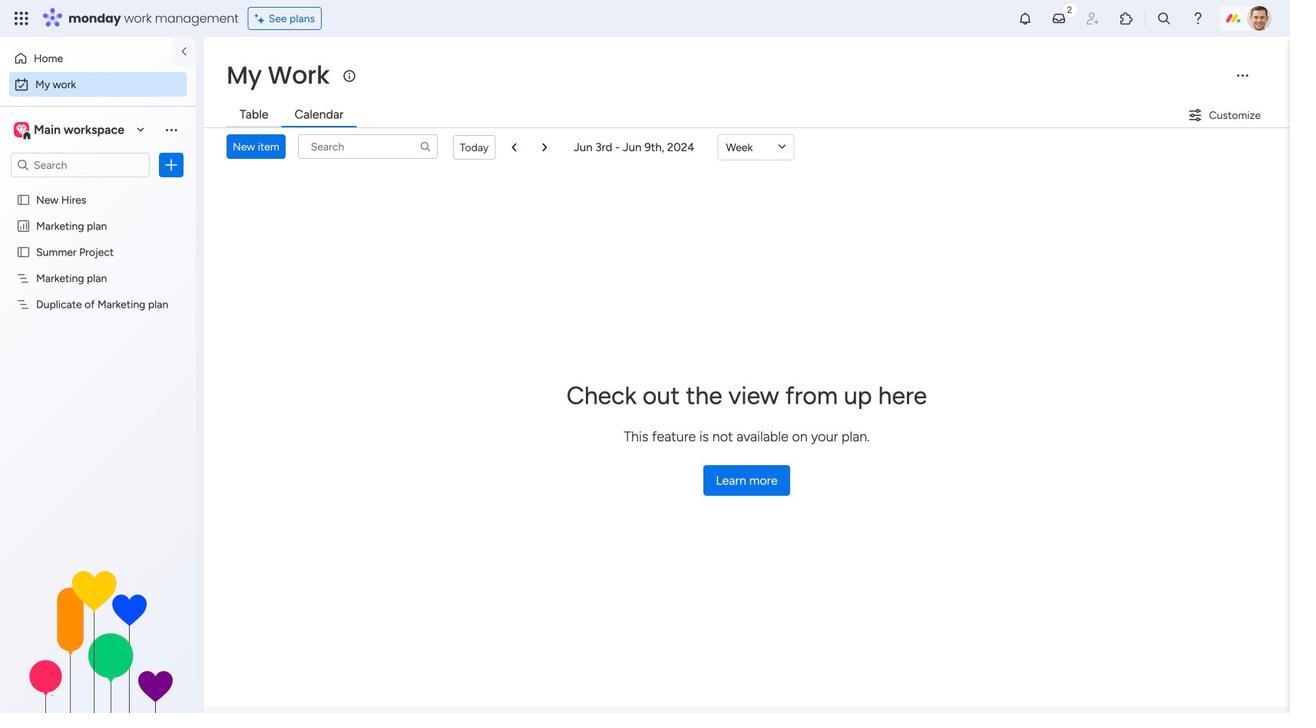 Task type: describe. For each thing, give the bounding box(es) containing it.
list arrow image
[[512, 143, 516, 152]]

1 tab from the left
[[227, 103, 282, 127]]

notifications image
[[1017, 11, 1033, 26]]

select product image
[[14, 11, 29, 26]]

update feed image
[[1051, 11, 1067, 26]]

search image
[[419, 141, 431, 153]]

list arrow image
[[542, 143, 547, 152]]

help image
[[1190, 11, 1206, 26]]

public dashboard image
[[16, 219, 31, 233]]

see plans image
[[255, 10, 269, 27]]

workspace selection element
[[11, 103, 132, 157]]

menu image
[[164, 122, 179, 137]]



Task type: locate. For each thing, give the bounding box(es) containing it.
2 tab from the left
[[282, 103, 357, 127]]

1 vertical spatial option
[[9, 72, 187, 97]]

option
[[9, 46, 164, 71], [9, 72, 187, 97], [0, 186, 196, 189]]

2 image
[[1063, 1, 1077, 18]]

Filter dashboard by text search field
[[298, 134, 438, 159]]

terry turtle image
[[1247, 6, 1272, 31]]

options image
[[164, 157, 179, 173]]

0 vertical spatial option
[[9, 46, 164, 71]]

search everything image
[[1156, 11, 1172, 26]]

tab list
[[227, 103, 357, 127]]

monday marketplace image
[[1119, 11, 1134, 26]]

public board image
[[16, 245, 31, 259]]

menu image
[[1235, 68, 1250, 83]]

public board image
[[16, 193, 31, 207]]

Search in workspace field
[[32, 156, 128, 174]]

lottie animation element
[[0, 558, 196, 713]]

lottie animation image
[[0, 558, 196, 713]]

2 vertical spatial option
[[0, 186, 196, 189]]

tab
[[227, 103, 282, 127], [282, 103, 357, 127]]

list box
[[0, 184, 196, 525]]

None search field
[[298, 134, 438, 159]]



Task type: vqa. For each thing, say whether or not it's contained in the screenshot.
select product Icon
yes



